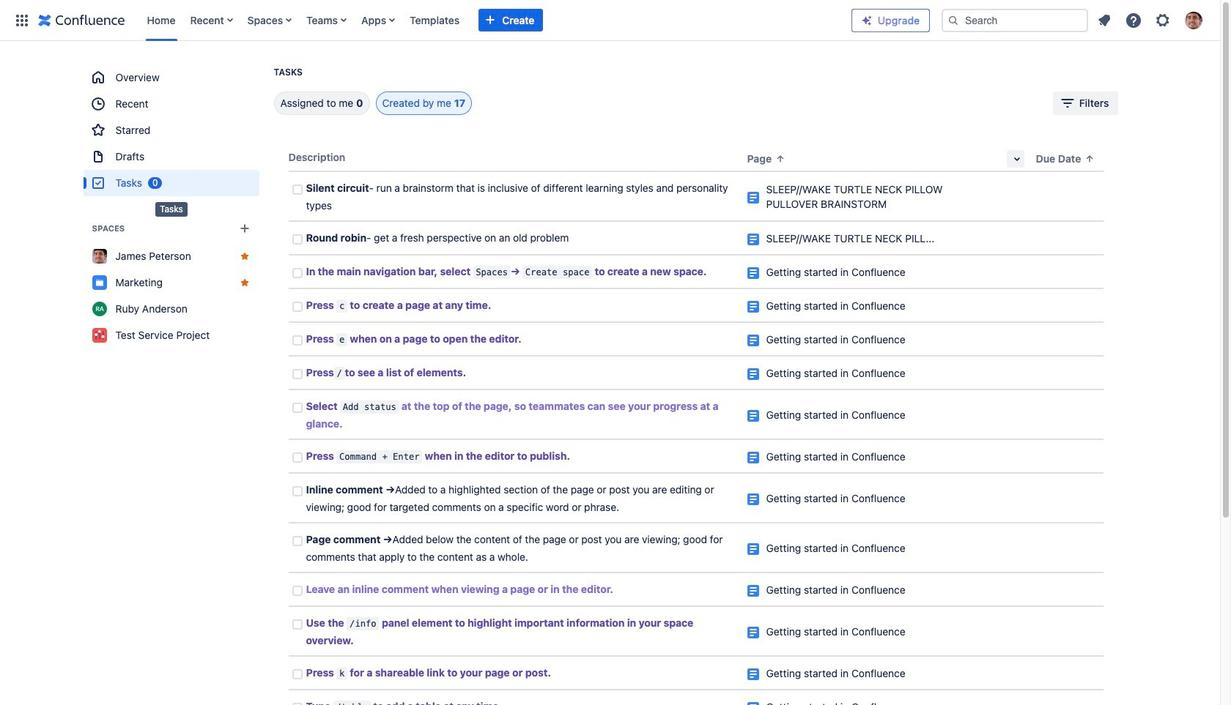 Task type: describe. For each thing, give the bounding box(es) containing it.
12 page title icon image from the top
[[747, 628, 759, 639]]

7 page title icon image from the top
[[747, 411, 759, 422]]

9 page title icon image from the top
[[747, 494, 759, 506]]

Search field
[[942, 8, 1089, 32]]

8 page title icon image from the top
[[747, 452, 759, 464]]

notification icon image
[[1096, 11, 1114, 29]]

list for "appswitcher icon"
[[140, 0, 852, 41]]

unstar this space image
[[239, 251, 250, 262]]

3 page title icon image from the top
[[747, 268, 759, 279]]

ascending sorting icon page image
[[775, 153, 787, 165]]

settings icon image
[[1155, 11, 1172, 29]]

14 page title icon image from the top
[[747, 703, 759, 706]]

5 page title icon image from the top
[[747, 335, 759, 347]]

2 page title icon image from the top
[[747, 234, 759, 246]]

unstar this space image
[[239, 277, 250, 289]]

help icon image
[[1125, 11, 1143, 29]]

ascending sorting icon date image
[[1085, 153, 1096, 165]]



Task type: vqa. For each thing, say whether or not it's contained in the screenshot.
the Lorem on the top left of the page
no



Task type: locate. For each thing, give the bounding box(es) containing it.
group
[[83, 65, 259, 196]]

tab list
[[256, 92, 472, 115]]

appswitcher icon image
[[13, 11, 31, 29]]

0 horizontal spatial list
[[140, 0, 852, 41]]

global element
[[9, 0, 852, 41]]

search image
[[948, 14, 960, 26]]

confluence image
[[38, 11, 125, 29], [38, 11, 125, 29]]

list
[[140, 0, 852, 41], [1092, 7, 1212, 33]]

create a space image
[[236, 220, 253, 238]]

13 page title icon image from the top
[[747, 669, 759, 681]]

your profile and preferences image
[[1185, 11, 1203, 29]]

None search field
[[942, 8, 1089, 32]]

6 page title icon image from the top
[[747, 369, 759, 380]]

1 horizontal spatial list
[[1092, 7, 1212, 33]]

11 page title icon image from the top
[[747, 586, 759, 597]]

page title icon image
[[747, 192, 759, 204], [747, 234, 759, 246], [747, 268, 759, 279], [747, 301, 759, 313], [747, 335, 759, 347], [747, 369, 759, 380], [747, 411, 759, 422], [747, 452, 759, 464], [747, 494, 759, 506], [747, 544, 759, 556], [747, 586, 759, 597], [747, 628, 759, 639], [747, 669, 759, 681], [747, 703, 759, 706]]

banner
[[0, 0, 1221, 41]]

10 page title icon image from the top
[[747, 544, 759, 556]]

list for premium image
[[1092, 7, 1212, 33]]

4 page title icon image from the top
[[747, 301, 759, 313]]

1 page title icon image from the top
[[747, 192, 759, 204]]

premium image
[[861, 14, 873, 26]]



